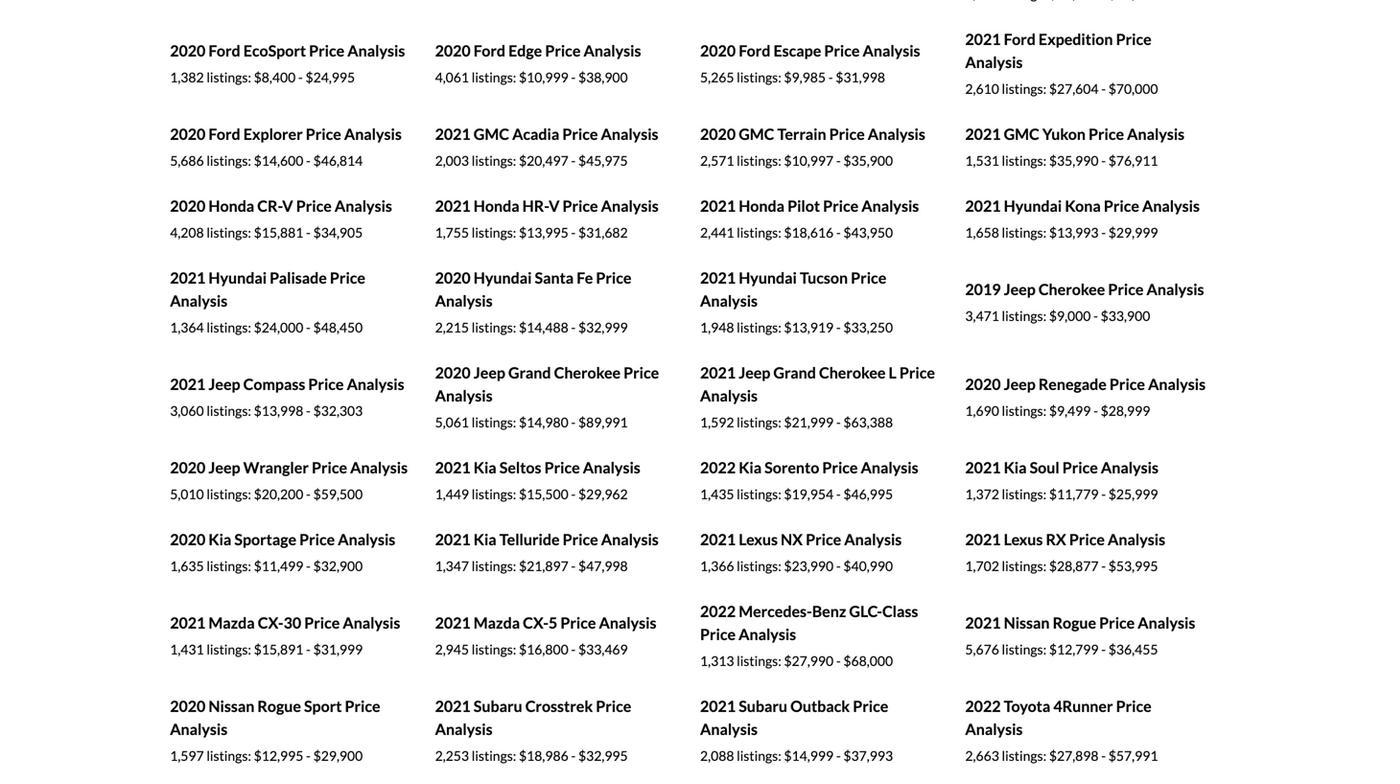 Task type: describe. For each thing, give the bounding box(es) containing it.
$13,998
[[254, 403, 303, 419]]

- inside 2020 honda cr-v price analysis 4,208 listings: $15,881 - $34,905
[[306, 225, 311, 241]]

price inside 2020 nissan rogue sport price analysis 1,597 listings: $12,995 - $29,900
[[345, 698, 380, 716]]

listings: for 2020 gmc terrain price analysis
[[737, 153, 781, 169]]

price for 2021 hyundai kona price analysis
[[1104, 197, 1139, 216]]

fe
[[577, 269, 593, 287]]

2022 for 2022 kia sorento price analysis
[[700, 459, 736, 477]]

nissan for analysis
[[209, 698, 254, 716]]

1,702
[[965, 558, 999, 575]]

- inside 2021 jeep grand cherokee l price analysis 1,592 listings: $21,999 - $63,388
[[836, 415, 841, 431]]

ford for expedition
[[1004, 30, 1036, 49]]

analysis inside 2020 nissan rogue sport price analysis 1,597 listings: $12,995 - $29,900
[[170, 721, 228, 739]]

$46,814
[[313, 153, 363, 169]]

listings: for 2020 ford ecosport price analysis
[[207, 69, 251, 86]]

$47,998
[[578, 558, 628, 575]]

$63,388
[[844, 415, 893, 431]]

4,061
[[435, 69, 469, 86]]

2021 mazda cx-5 price analysis link
[[435, 614, 657, 633]]

listings: for 2021 hyundai palisade price analysis
[[207, 320, 251, 336]]

- for 2021 gmc acadia price analysis
[[571, 153, 576, 169]]

$38,900
[[578, 69, 628, 86]]

2022 kia sorento price analysis link
[[700, 459, 919, 477]]

sportage
[[234, 531, 296, 549]]

price for 2021 kia seltos price analysis
[[544, 459, 580, 477]]

analysis for 2020 jeep renegade price analysis
[[1148, 375, 1206, 394]]

$48,450
[[313, 320, 363, 336]]

2019
[[965, 280, 1001, 299]]

2021 for 2021 hyundai kona price analysis
[[965, 197, 1001, 216]]

rx
[[1046, 531, 1066, 549]]

listings: inside 2020 jeep grand cherokee price analysis 5,061 listings: $14,980 - $89,991
[[472, 415, 516, 431]]

listings: for 2020 ford edge price analysis
[[472, 69, 516, 86]]

$20,497
[[519, 153, 569, 169]]

- inside 2020 jeep grand cherokee price analysis 5,061 listings: $14,980 - $89,991
[[571, 415, 576, 431]]

analysis for 2020 gmc terrain price analysis
[[868, 125, 925, 144]]

2020 jeep grand cherokee price analysis link
[[435, 364, 659, 405]]

cherokee for 2020 jeep grand cherokee price analysis
[[554, 364, 621, 382]]

analysis inside the 2021 mazda cx-30 price analysis 1,431 listings: $15,891 - $31,999
[[343, 614, 400, 633]]

cx- for 5
[[523, 614, 549, 633]]

2020 for 2020 honda cr-v price analysis
[[170, 197, 206, 216]]

- inside 2022 mercedes-benz glc-class price analysis 1,313 listings: $27,990 - $68,000
[[836, 653, 841, 670]]

2021 for 2021 jeep grand cherokee l price analysis
[[700, 364, 736, 382]]

honda for hr-
[[474, 197, 519, 216]]

price for 2021 kia telluride price analysis
[[563, 531, 598, 549]]

analysis for 2021 kia soul price analysis
[[1101, 459, 1159, 477]]

2021 kia telluride price analysis link
[[435, 531, 659, 549]]

tucson
[[800, 269, 848, 287]]

hr-
[[522, 197, 549, 216]]

2021 for 2021 jeep compass price analysis
[[170, 375, 206, 394]]

subaru for crosstrek
[[474, 698, 522, 716]]

wrangler
[[243, 459, 309, 477]]

price for 2021 subaru outback price analysis
[[853, 698, 888, 716]]

2022 mercedes-benz glc-class price analysis link
[[700, 603, 918, 644]]

rogue for price
[[1053, 614, 1096, 633]]

price inside 2020 honda cr-v price analysis 4,208 listings: $15,881 - $34,905
[[296, 197, 332, 216]]

listings: for 2021 kia seltos price analysis
[[472, 487, 516, 503]]

analysis for 2021 ford expedition price analysis
[[965, 53, 1023, 72]]

hyundai for santa
[[474, 269, 532, 287]]

kona
[[1065, 197, 1101, 216]]

2021 for 2021 lexus rx price analysis
[[965, 531, 1001, 549]]

$9,499
[[1049, 403, 1091, 419]]

$23,990
[[784, 558, 834, 575]]

$31,998
[[836, 69, 885, 86]]

- for 2022 toyota 4runner price analysis
[[1101, 748, 1106, 765]]

2021 gmc yukon price analysis link
[[965, 125, 1185, 144]]

2020 jeep grand cherokee price analysis 5,061 listings: $14,980 - $89,991
[[435, 364, 659, 431]]

price for 2020 ford edge price analysis
[[545, 41, 581, 60]]

$15,891
[[254, 642, 303, 658]]

price for 2020 gmc terrain price analysis
[[829, 125, 865, 144]]

listings: for 2021 ford expedition price analysis
[[1002, 81, 1047, 97]]

price for 2021 hyundai palisade price analysis
[[330, 269, 365, 287]]

listings: for 2021 gmc yukon price analysis
[[1002, 153, 1047, 169]]

2,088
[[700, 748, 734, 765]]

$11,779
[[1049, 487, 1099, 503]]

$35,900
[[844, 153, 893, 169]]

1,449
[[435, 487, 469, 503]]

analysis inside 2021 jeep grand cherokee l price analysis 1,592 listings: $21,999 - $63,388
[[700, 387, 758, 405]]

2021 for 2021 gmc acadia price analysis
[[435, 125, 471, 144]]

1,347
[[435, 558, 469, 575]]

price for 2020 kia sportage price analysis
[[299, 531, 335, 549]]

2020 jeep renegade price analysis 1,690 listings: $9,499 - $28,999
[[965, 375, 1206, 419]]

2021 for 2021 hyundai tucson price analysis
[[700, 269, 736, 287]]

analysis inside 2020 jeep grand cherokee price analysis 5,061 listings: $14,980 - $89,991
[[435, 387, 493, 405]]

grand for 5,061
[[508, 364, 551, 382]]

2020 honda cr-v price analysis link
[[170, 197, 392, 216]]

2022 toyota 4runner price analysis 2,663 listings: $27,898 - $57,991
[[965, 698, 1158, 765]]

2020 ford edge price analysis 4,061 listings: $10,999 - $38,900
[[435, 41, 641, 86]]

price for 2021 hyundai tucson price analysis
[[851, 269, 887, 287]]

2021 for 2021 nissan rogue price analysis
[[965, 614, 1001, 633]]

2021 ford expedition price analysis link
[[965, 30, 1152, 72]]

listings: for 2021 lexus rx price analysis
[[1002, 558, 1047, 575]]

analysis for 2021 kia telluride price analysis
[[601, 531, 659, 549]]

2020 for 2020 ford explorer price analysis
[[170, 125, 206, 144]]

5,010
[[170, 487, 204, 503]]

2,003
[[435, 153, 469, 169]]

$31,682
[[578, 225, 628, 241]]

honda for cr-
[[209, 197, 254, 216]]

2021 kia soul price analysis 1,372 listings: $11,779 - $25,999
[[965, 459, 1159, 503]]

$68,000
[[844, 653, 893, 670]]

analysis for 2021 subaru crosstrek price analysis
[[435, 721, 493, 739]]

$18,616
[[784, 225, 834, 241]]

$12,799
[[1049, 642, 1099, 658]]

2021 for 2021 mazda cx-5 price analysis
[[435, 614, 471, 633]]

- for 2021 hyundai kona price analysis
[[1101, 225, 1106, 241]]

2021 hyundai kona price analysis 1,658 listings: $13,993 - $29,999
[[965, 197, 1200, 241]]

2,253
[[435, 748, 469, 765]]

2020 ford explorer price analysis link
[[170, 125, 402, 144]]

listings: for 2021 nissan rogue price analysis
[[1002, 642, 1047, 658]]

listings: for 2021 lexus nx price analysis
[[737, 558, 781, 575]]

2020 for 2020 ford ecosport price analysis
[[170, 41, 206, 60]]

2021 jeep compass price analysis link
[[170, 375, 404, 394]]

cherokee inside 2019 jeep cherokee price analysis 3,471 listings: $9,000 - $33,900
[[1039, 280, 1105, 299]]

price inside the 2021 honda hr-v price analysis 1,755 listings: $13,995 - $31,682
[[563, 197, 598, 216]]

2020 ford ecosport price analysis 1,382 listings: $8,400 - $24,995
[[170, 41, 405, 86]]

price for 2021 lexus rx price analysis
[[1069, 531, 1105, 549]]

- for 2021 honda pilot price analysis
[[836, 225, 841, 241]]

analysis inside 2020 honda cr-v price analysis 4,208 listings: $15,881 - $34,905
[[335, 197, 392, 216]]

$29,900
[[313, 748, 363, 765]]

2021 for 2021 kia seltos price analysis
[[435, 459, 471, 477]]

glc-
[[849, 603, 882, 621]]

2019 jeep cherokee price analysis 3,471 listings: $9,000 - $33,900
[[965, 280, 1204, 324]]

3,471
[[965, 308, 999, 324]]

- for 2021 hyundai tucson price analysis
[[836, 320, 841, 336]]

listings: for 2020 jeep renegade price analysis
[[1002, 403, 1047, 419]]

$10,999
[[519, 69, 569, 86]]

price inside the 2021 mazda cx-30 price analysis 1,431 listings: $15,891 - $31,999
[[304, 614, 340, 633]]

2020 nissan rogue sport price analysis link
[[170, 698, 380, 739]]

listings: inside 2020 nissan rogue sport price analysis 1,597 listings: $12,995 - $29,900
[[207, 748, 251, 765]]

analysis for 2021 gmc yukon price analysis
[[1127, 125, 1185, 144]]

analysis for 2021 lexus nx price analysis
[[844, 531, 902, 549]]

price inside 2022 mercedes-benz glc-class price analysis 1,313 listings: $27,990 - $68,000
[[700, 626, 736, 644]]

- for 2021 kia seltos price analysis
[[571, 487, 576, 503]]

analysis for 2021 hyundai kona price analysis
[[1142, 197, 1200, 216]]

price inside 2021 jeep grand cherokee l price analysis 1,592 listings: $21,999 - $63,388
[[900, 364, 935, 382]]

compass
[[243, 375, 305, 394]]

1,531
[[965, 153, 999, 169]]

jeep for 2021 jeep grand cherokee l price analysis
[[739, 364, 771, 382]]

listings: inside 2021 jeep grand cherokee l price analysis 1,592 listings: $21,999 - $63,388
[[737, 415, 781, 431]]

listings: inside 2020 hyundai santa fe price analysis 2,215 listings: $14,488 - $32,999
[[472, 320, 516, 336]]

$16,800
[[519, 642, 569, 658]]

2021 gmc yukon price analysis 1,531 listings: $35,990 - $76,911
[[965, 125, 1185, 169]]

- inside 2020 hyundai santa fe price analysis 2,215 listings: $14,488 - $32,999
[[571, 320, 576, 336]]

- inside 2020 nissan rogue sport price analysis 1,597 listings: $12,995 - $29,900
[[306, 748, 311, 765]]

gmc for yukon
[[1004, 125, 1040, 144]]

2020 for 2020 jeep wrangler price analysis
[[170, 459, 206, 477]]

analysis inside 2022 mercedes-benz glc-class price analysis 1,313 listings: $27,990 - $68,000
[[739, 626, 796, 644]]

price for 2021 nissan rogue price analysis
[[1099, 614, 1135, 633]]

2021 lexus rx price analysis link
[[965, 531, 1165, 549]]

2021 ford expedition price analysis 2,610 listings: $27,604 - $70,000
[[965, 30, 1158, 97]]

$13,919
[[784, 320, 834, 336]]

2021 gmc acadia price analysis link
[[435, 125, 659, 144]]

$13,993
[[1049, 225, 1099, 241]]

ecosport
[[243, 41, 306, 60]]

price for 2021 kia soul price analysis
[[1063, 459, 1098, 477]]

v for hr-
[[549, 197, 560, 216]]

$31,999
[[313, 642, 363, 658]]

2021 jeep grand cherokee l price analysis 1,592 listings: $21,999 - $63,388
[[700, 364, 935, 431]]

listings: inside the 2021 honda hr-v price analysis 1,755 listings: $13,995 - $31,682
[[472, 225, 516, 241]]

- for 2021 lexus nx price analysis
[[836, 558, 841, 575]]

- for 2021 jeep compass price analysis
[[306, 403, 311, 419]]

2,945
[[435, 642, 469, 658]]

nx
[[781, 531, 803, 549]]

hyundai for kona
[[1004, 197, 1062, 216]]

toyota
[[1004, 698, 1051, 716]]

price for 2021 subaru crosstrek price analysis
[[596, 698, 631, 716]]

listings: inside 2021 mazda cx-5 price analysis 2,945 listings: $16,800 - $33,469
[[472, 642, 516, 658]]

$28,999
[[1101, 403, 1150, 419]]

2021 mazda cx-30 price analysis 1,431 listings: $15,891 - $31,999
[[170, 614, 400, 658]]

2020 kia sportage price analysis 1,635 listings: $11,499 - $32,900
[[170, 531, 395, 575]]

analysis for 2020 ford escape price analysis
[[863, 41, 920, 60]]

2021 jeep grand cherokee l price analysis link
[[700, 364, 935, 405]]

2019 jeep cherokee price analysis link
[[965, 280, 1204, 299]]

analysis for 2021 nissan rogue price analysis
[[1138, 614, 1195, 633]]

analysis for 2020 ford ecosport price analysis
[[348, 41, 405, 60]]

analysis for 2020 jeep wrangler price analysis
[[350, 459, 408, 477]]

$70,000
[[1109, 81, 1158, 97]]

analysis for 2022 toyota 4runner price analysis
[[965, 721, 1023, 739]]

2021 kia seltos price analysis link
[[435, 459, 641, 477]]

2,215
[[435, 320, 469, 336]]

2021 hyundai palisade price analysis link
[[170, 269, 365, 311]]

analysis for 2021 gmc acadia price analysis
[[601, 125, 659, 144]]

2021 nissan rogue price analysis link
[[965, 614, 1195, 633]]

listings: for 2021 gmc acadia price analysis
[[472, 153, 516, 169]]

2021 jeep compass price analysis 3,060 listings: $13,998 - $32,303
[[170, 375, 404, 419]]



Task type: locate. For each thing, give the bounding box(es) containing it.
2 lexus from the left
[[1004, 531, 1043, 549]]

listings: for 2021 kia telluride price analysis
[[472, 558, 516, 575]]

0 horizontal spatial lexus
[[739, 531, 778, 549]]

listings: inside 2020 ford explorer price analysis 5,686 listings: $14,600 - $46,814
[[207, 153, 251, 169]]

analysis up 2,610
[[965, 53, 1023, 72]]

2021 down 4,208 at left top
[[170, 269, 206, 287]]

listings: right 1,313
[[737, 653, 781, 670]]

listings: inside 2021 hyundai tucson price analysis 1,948 listings: $13,919 - $33,250
[[737, 320, 781, 336]]

- for 2022 kia sorento price analysis
[[836, 487, 841, 503]]

2021 inside 2021 hyundai kona price analysis 1,658 listings: $13,993 - $29,999
[[965, 197, 1001, 216]]

0 horizontal spatial subaru
[[474, 698, 522, 716]]

2021 up 2,253
[[435, 698, 471, 716]]

5,061
[[435, 415, 469, 431]]

2021 lexus nx price analysis link
[[700, 531, 902, 549]]

analysis up $34,905
[[335, 197, 392, 216]]

1,382
[[170, 69, 204, 86]]

ford
[[1004, 30, 1036, 49], [209, 41, 240, 60], [474, 41, 506, 60], [739, 41, 771, 60], [209, 125, 240, 144]]

2022 mercedes-benz glc-class price analysis 1,313 listings: $27,990 - $68,000
[[700, 603, 918, 670]]

$11,499
[[254, 558, 303, 575]]

listings: for 2020 ford explorer price analysis
[[207, 153, 251, 169]]

ford left expedition
[[1004, 30, 1036, 49]]

$36,455
[[1109, 642, 1158, 658]]

cx-
[[258, 614, 284, 633], [523, 614, 549, 633]]

listings: right 1,364
[[207, 320, 251, 336]]

2021 mazda cx-5 price analysis 2,945 listings: $16,800 - $33,469
[[435, 614, 657, 658]]

analysis for 2021 kia seltos price analysis
[[583, 459, 641, 477]]

2020 up 5,686 on the left
[[170, 125, 206, 144]]

2020 down 2,215
[[435, 364, 471, 382]]

- inside the 2021 mazda cx-30 price analysis 1,431 listings: $15,891 - $31,999
[[306, 642, 311, 658]]

price for 2022 kia sorento price analysis
[[822, 459, 858, 477]]

listings: right 5,265
[[737, 69, 781, 86]]

analysis up 2,663
[[965, 721, 1023, 739]]

price up $28,999
[[1110, 375, 1145, 394]]

$14,980
[[519, 415, 569, 431]]

1 horizontal spatial cherokee
[[819, 364, 886, 382]]

0 horizontal spatial v
[[282, 197, 293, 216]]

cherokee up $9,000
[[1039, 280, 1105, 299]]

1 horizontal spatial rogue
[[1053, 614, 1096, 633]]

$13,995
[[519, 225, 569, 241]]

listings: inside "2020 jeep wrangler price analysis 5,010 listings: $20,200 - $59,500"
[[207, 487, 251, 503]]

jeep for 2020 jeep wrangler price analysis
[[209, 459, 240, 477]]

ford for edge
[[474, 41, 506, 60]]

analysis up $43,950
[[862, 197, 919, 216]]

listings: down the soul
[[1002, 487, 1047, 503]]

listings: for 2021 jeep compass price analysis
[[207, 403, 251, 419]]

1 vertical spatial 2022
[[700, 603, 736, 621]]

- inside the 2021 honda hr-v price analysis 1,755 listings: $13,995 - $31,682
[[571, 225, 576, 241]]

$32,995
[[578, 748, 628, 765]]

- for 2020 gmc terrain price analysis
[[836, 153, 841, 169]]

0 horizontal spatial rogue
[[257, 698, 301, 716]]

listings: right 2,610
[[1002, 81, 1047, 97]]

- for 2021 kia telluride price analysis
[[571, 558, 576, 575]]

2021 inside 2021 kia seltos price analysis 1,449 listings: $15,500 - $29,962
[[435, 459, 471, 477]]

2020 gmc terrain price analysis link
[[700, 125, 925, 144]]

0 horizontal spatial nissan
[[209, 698, 254, 716]]

l
[[889, 364, 897, 382]]

nissan up "$12,995"
[[209, 698, 254, 716]]

price inside 2020 ford edge price analysis 4,061 listings: $10,999 - $38,900
[[545, 41, 581, 60]]

price up "$32,900"
[[299, 531, 335, 549]]

analysis up 1,364
[[170, 292, 228, 311]]

lexus
[[739, 531, 778, 549], [1004, 531, 1043, 549]]

1 horizontal spatial gmc
[[739, 125, 774, 144]]

price right tucson
[[851, 269, 887, 287]]

- inside 2021 mazda cx-5 price analysis 2,945 listings: $16,800 - $33,469
[[571, 642, 576, 658]]

2020 ford escape price analysis link
[[700, 41, 920, 60]]

gmc for terrain
[[739, 125, 774, 144]]

- inside 2020 gmc terrain price analysis 2,571 listings: $10,997 - $35,900
[[836, 153, 841, 169]]

analysis inside 2021 nissan rogue price analysis 5,676 listings: $12,799 - $36,455
[[1138, 614, 1195, 633]]

2021 for 2021 kia telluride price analysis
[[435, 531, 471, 549]]

price for 2019 jeep cherokee price analysis
[[1108, 280, 1144, 299]]

nissan
[[1004, 614, 1050, 633], [209, 698, 254, 716]]

analysis inside 2022 kia sorento price analysis 1,435 listings: $19,954 - $46,995
[[861, 459, 919, 477]]

analysis inside 2021 subaru outback price analysis 2,088 listings: $14,999 - $37,993
[[700, 721, 758, 739]]

1 grand from the left
[[508, 364, 551, 382]]

2020 inside 2020 ford escape price analysis 5,265 listings: $9,985 - $31,998
[[700, 41, 736, 60]]

price down $34,905
[[330, 269, 365, 287]]

0 horizontal spatial cx-
[[258, 614, 284, 633]]

$10,997
[[784, 153, 834, 169]]

ford for explorer
[[209, 125, 240, 144]]

mazda up $16,800
[[474, 614, 520, 633]]

2020 inside 2020 kia sportage price analysis 1,635 listings: $11,499 - $32,900
[[170, 531, 206, 549]]

$14,600
[[254, 153, 303, 169]]

2021 inside 2021 nissan rogue price analysis 5,676 listings: $12,799 - $36,455
[[965, 614, 1001, 633]]

2 mazda from the left
[[474, 614, 520, 633]]

kia inside 2021 kia telluride price analysis 1,347 listings: $21,897 - $47,998
[[474, 531, 497, 549]]

2021 down 1,313
[[700, 698, 736, 716]]

2020 inside 2020 honda cr-v price analysis 4,208 listings: $15,881 - $34,905
[[170, 197, 206, 216]]

cr-
[[257, 197, 282, 216]]

$89,991
[[578, 415, 628, 431]]

listings: inside 2021 kia telluride price analysis 1,347 listings: $21,897 - $47,998
[[472, 558, 516, 575]]

2021 mazda cx-30 price analysis link
[[170, 614, 400, 633]]

jeep for 2020 jeep renegade price analysis
[[1004, 375, 1036, 394]]

2020 gmc terrain price analysis 2,571 listings: $10,997 - $35,900
[[700, 125, 925, 169]]

0 horizontal spatial cherokee
[[554, 364, 621, 382]]

listings: inside 2021 lexus nx price analysis 1,366 listings: $23,990 - $40,990
[[737, 558, 781, 575]]

cherokee down $32,999
[[554, 364, 621, 382]]

cherokee for 2021 jeep grand cherokee l price analysis
[[819, 364, 886, 382]]

1,948
[[700, 320, 734, 336]]

2022 left toyota
[[965, 698, 1001, 716]]

2021 for 2021 honda pilot price analysis
[[700, 197, 736, 216]]

$33,250
[[844, 320, 893, 336]]

analysis up $24,995
[[348, 41, 405, 60]]

- inside 2021 ford expedition price analysis 2,610 listings: $27,604 - $70,000
[[1101, 81, 1106, 97]]

price up $76,911
[[1089, 125, 1124, 144]]

- inside 2019 jeep cherokee price analysis 3,471 listings: $9,000 - $33,900
[[1094, 308, 1098, 324]]

price inside 2021 mazda cx-5 price analysis 2,945 listings: $16,800 - $33,469
[[560, 614, 596, 633]]

2021 honda pilot price analysis 2,441 listings: $18,616 - $43,950
[[700, 197, 919, 241]]

gmc inside 2021 gmc acadia price analysis 2,003 listings: $20,497 - $45,975
[[474, 125, 509, 144]]

honda inside the 2021 honda hr-v price analysis 1,755 listings: $13,995 - $31,682
[[474, 197, 519, 216]]

0 horizontal spatial mazda
[[209, 614, 255, 633]]

- for 2021 hyundai palisade price analysis
[[306, 320, 311, 336]]

2 horizontal spatial honda
[[739, 197, 785, 216]]

price up $34,905
[[296, 197, 332, 216]]

2 v from the left
[[549, 197, 560, 216]]

listings: inside 2020 jeep renegade price analysis 1,690 listings: $9,499 - $28,999
[[1002, 403, 1047, 419]]

price inside 2020 jeep grand cherokee price analysis 5,061 listings: $14,980 - $89,991
[[624, 364, 659, 382]]

jeep inside 2019 jeep cherokee price analysis 3,471 listings: $9,000 - $33,900
[[1004, 280, 1036, 299]]

2020 up 5,265
[[700, 41, 736, 60]]

- inside 2020 jeep renegade price analysis 1,690 listings: $9,499 - $28,999
[[1094, 403, 1098, 419]]

2 cx- from the left
[[523, 614, 549, 633]]

- right $15,881
[[306, 225, 311, 241]]

analysis for 2020 ford edge price analysis
[[584, 41, 641, 60]]

analysis inside 2021 mazda cx-5 price analysis 2,945 listings: $16,800 - $33,469
[[599, 614, 657, 633]]

listings: right 1,382
[[207, 69, 251, 86]]

price up $23,990
[[806, 531, 841, 549]]

listings: right 2,088
[[737, 748, 781, 765]]

price for 2020 jeep renegade price analysis
[[1110, 375, 1145, 394]]

- inside 2020 ford explorer price analysis 5,686 listings: $14,600 - $46,814
[[306, 153, 311, 169]]

hyundai for palisade
[[209, 269, 267, 287]]

price for 2021 ford expedition price analysis
[[1116, 30, 1152, 49]]

- inside 2021 kia seltos price analysis 1,449 listings: $15,500 - $29,962
[[571, 487, 576, 503]]

- for 2021 lexus rx price analysis
[[1101, 558, 1106, 575]]

gmc for acadia
[[474, 125, 509, 144]]

nissan for 5,676
[[1004, 614, 1050, 633]]

listings: inside 2020 ford escape price analysis 5,265 listings: $9,985 - $31,998
[[737, 69, 781, 86]]

kia left seltos
[[474, 459, 497, 477]]

1 mazda from the left
[[209, 614, 255, 633]]

grand down $14,488
[[508, 364, 551, 382]]

benz
[[812, 603, 846, 621]]

analysis for 2021 lexus rx price analysis
[[1108, 531, 1165, 549]]

$46,995
[[844, 487, 893, 503]]

1 cx- from the left
[[258, 614, 284, 633]]

analysis down mercedes-
[[739, 626, 796, 644]]

v up $15,881
[[282, 197, 293, 216]]

1 v from the left
[[282, 197, 293, 216]]

listings: for 2021 kia soul price analysis
[[1002, 487, 1047, 503]]

2022 for 2022 mercedes-benz glc-class price analysis
[[700, 603, 736, 621]]

3 gmc from the left
[[1004, 125, 1040, 144]]

1 horizontal spatial honda
[[474, 197, 519, 216]]

2021 inside 2021 ford expedition price analysis 2,610 listings: $27,604 - $70,000
[[965, 30, 1001, 49]]

1 subaru from the left
[[474, 698, 522, 716]]

$59,500
[[313, 487, 363, 503]]

2021 up 2,441
[[700, 197, 736, 216]]

2021 up the 2,945
[[435, 614, 471, 633]]

1 honda from the left
[[209, 197, 254, 216]]

listings: inside 2021 ford expedition price analysis 2,610 listings: $27,604 - $70,000
[[1002, 81, 1047, 97]]

- left $47,998
[[571, 558, 576, 575]]

$53,995
[[1109, 558, 1158, 575]]

price right 5
[[560, 614, 596, 633]]

cherokee inside 2020 jeep grand cherokee price analysis 5,061 listings: $14,980 - $89,991
[[554, 364, 621, 382]]

price up "$59,500"
[[312, 459, 347, 477]]

2021 hyundai tucson price analysis link
[[700, 269, 887, 311]]

analysis inside 2022 toyota 4runner price analysis 2,663 listings: $27,898 - $57,991
[[965, 721, 1023, 739]]

mazda inside 2021 mazda cx-5 price analysis 2,945 listings: $16,800 - $33,469
[[474, 614, 520, 633]]

price up $36,455
[[1099, 614, 1135, 633]]

2022 kia sorento price analysis 1,435 listings: $19,954 - $46,995
[[700, 459, 919, 503]]

- for 2021 ford expedition price analysis
[[1101, 81, 1106, 97]]

analysis up 1,592
[[700, 387, 758, 405]]

- for 2020 ford ecosport price analysis
[[298, 69, 303, 86]]

0 horizontal spatial gmc
[[474, 125, 509, 144]]

price for 2020 ford escape price analysis
[[824, 41, 860, 60]]

- right the $9,499
[[1094, 403, 1098, 419]]

2,663
[[965, 748, 999, 765]]

ford left explorer
[[209, 125, 240, 144]]

2020 inside 2020 gmc terrain price analysis 2,571 listings: $10,997 - $35,900
[[700, 125, 736, 144]]

listings: for 2021 subaru crosstrek price analysis
[[472, 748, 516, 765]]

$28,877
[[1049, 558, 1099, 575]]

listings: right 1,597
[[207, 748, 251, 765]]

2021 inside 2021 lexus rx price analysis 1,702 listings: $28,877 - $53,995
[[965, 531, 1001, 549]]

analysis for 2022 kia sorento price analysis
[[861, 459, 919, 477]]

analysis up $46,995
[[861, 459, 919, 477]]

$20,200
[[254, 487, 303, 503]]

listings: inside 2022 mercedes-benz glc-class price analysis 1,313 listings: $27,990 - $68,000
[[737, 653, 781, 670]]

0 vertical spatial rogue
[[1053, 614, 1096, 633]]

listings: inside 2020 ford ecosport price analysis 1,382 listings: $8,400 - $24,995
[[207, 69, 251, 86]]

price up $32,995
[[596, 698, 631, 716]]

price for 2021 gmc yukon price analysis
[[1089, 125, 1124, 144]]

- inside the 2021 kia soul price analysis 1,372 listings: $11,779 - $25,999
[[1101, 487, 1106, 503]]

hyundai left tucson
[[739, 269, 797, 287]]

- left $76,911
[[1101, 153, 1106, 169]]

analysis up $33,900
[[1147, 280, 1204, 299]]

kia for soul
[[1004, 459, 1027, 477]]

renegade
[[1039, 375, 1107, 394]]

2022 toyota 4runner price analysis link
[[965, 698, 1152, 739]]

jeep for 2019 jeep cherokee price analysis
[[1004, 280, 1036, 299]]

analysis inside 2021 subaru crosstrek price analysis 2,253 listings: $18,986 - $32,995
[[435, 721, 493, 739]]

yukon
[[1043, 125, 1086, 144]]

1 lexus from the left
[[739, 531, 778, 549]]

mercedes-
[[739, 603, 812, 621]]

analysis up the $31,998
[[863, 41, 920, 60]]

v for cr-
[[282, 197, 293, 216]]

price for 2021 gmc acadia price analysis
[[562, 125, 598, 144]]

1 horizontal spatial cx-
[[523, 614, 549, 633]]

1 horizontal spatial v
[[549, 197, 560, 216]]

price up $57,991
[[1116, 698, 1152, 716]]

2 horizontal spatial gmc
[[1004, 125, 1040, 144]]

2020 ford ecosport price analysis link
[[170, 41, 405, 60]]

$8,400
[[254, 69, 296, 86]]

mazda for 30
[[209, 614, 255, 633]]

- for 2020 ford edge price analysis
[[571, 69, 576, 86]]

kia for sportage
[[209, 531, 231, 549]]

1,366
[[700, 558, 734, 575]]

listings: for 2022 toyota 4runner price analysis
[[1002, 748, 1047, 765]]

- right $14,600
[[306, 153, 311, 169]]

2021 inside the 2021 honda hr-v price analysis 1,755 listings: $13,995 - $31,682
[[435, 197, 471, 216]]

listings: for 2021 hyundai kona price analysis
[[1002, 225, 1047, 241]]

price inside 2021 kia telluride price analysis 1,347 listings: $21,897 - $47,998
[[563, 531, 598, 549]]

analysis inside the 2021 honda hr-v price analysis 1,755 listings: $13,995 - $31,682
[[601, 197, 659, 216]]

listings: right 2,441
[[737, 225, 781, 241]]

price for 2021 honda pilot price analysis
[[823, 197, 859, 216]]

$25,999
[[1109, 487, 1158, 503]]

rogue inside 2020 nissan rogue sport price analysis 1,597 listings: $12,995 - $29,900
[[257, 698, 301, 716]]

2 gmc from the left
[[739, 125, 774, 144]]

acadia
[[512, 125, 559, 144]]

analysis inside 2021 lexus rx price analysis 1,702 listings: $28,877 - $53,995
[[1108, 531, 1165, 549]]

2020 up 1,382
[[170, 41, 206, 60]]

2020 for 2020 gmc terrain price analysis
[[700, 125, 736, 144]]

2021 up 2,610
[[965, 30, 1001, 49]]

- inside 2021 jeep compass price analysis 3,060 listings: $13,998 - $32,303
[[306, 403, 311, 419]]

lexus for rx
[[1004, 531, 1043, 549]]

listings: down rx on the bottom right
[[1002, 558, 1047, 575]]

2021 for 2021 lexus nx price analysis
[[700, 531, 736, 549]]

1,635
[[170, 558, 204, 575]]

2020 up 1,597
[[170, 698, 206, 716]]

listings: right 1,755
[[472, 225, 516, 241]]

kia inside the 2021 kia soul price analysis 1,372 listings: $11,779 - $25,999
[[1004, 459, 1027, 477]]

mazda
[[209, 614, 255, 633], [474, 614, 520, 633]]

gmc inside '2021 gmc yukon price analysis 1,531 listings: $35,990 - $76,911'
[[1004, 125, 1040, 144]]

listings: right 5,676
[[1002, 642, 1047, 658]]

2021 inside the 2021 mazda cx-30 price analysis 1,431 listings: $15,891 - $31,999
[[170, 614, 206, 633]]

2021 up 1,347
[[435, 531, 471, 549]]

1 horizontal spatial mazda
[[474, 614, 520, 633]]

2 honda from the left
[[474, 197, 519, 216]]

30
[[284, 614, 301, 633]]

price up the $31,998
[[824, 41, 860, 60]]

-
[[298, 69, 303, 86], [571, 69, 576, 86], [828, 69, 833, 86], [1101, 81, 1106, 97], [306, 153, 311, 169], [571, 153, 576, 169], [836, 153, 841, 169], [1101, 153, 1106, 169], [306, 225, 311, 241], [571, 225, 576, 241], [836, 225, 841, 241], [1101, 225, 1106, 241], [1094, 308, 1098, 324], [306, 320, 311, 336], [571, 320, 576, 336], [836, 320, 841, 336], [306, 403, 311, 419], [1094, 403, 1098, 419], [571, 415, 576, 431], [836, 415, 841, 431], [306, 487, 311, 503], [571, 487, 576, 503], [836, 487, 841, 503], [1101, 487, 1106, 503], [306, 558, 311, 575], [571, 558, 576, 575], [836, 558, 841, 575], [1101, 558, 1106, 575], [306, 642, 311, 658], [571, 642, 576, 658], [1101, 642, 1106, 658], [836, 653, 841, 670], [306, 748, 311, 765], [571, 748, 576, 765], [836, 748, 841, 765], [1101, 748, 1106, 765]]

jeep for 2021 jeep compass price analysis
[[209, 375, 240, 394]]

- for 2021 subaru crosstrek price analysis
[[571, 748, 576, 765]]

pilot
[[788, 197, 820, 216]]

price up $47,998
[[563, 531, 598, 549]]

- inside 2021 lexus nx price analysis 1,366 listings: $23,990 - $40,990
[[836, 558, 841, 575]]

analysis for 2021 jeep compass price analysis
[[347, 375, 404, 394]]

price inside 2021 hyundai kona price analysis 1,658 listings: $13,993 - $29,999
[[1104, 197, 1139, 216]]

listings: right 5,686 on the left
[[207, 153, 251, 169]]

kia inside 2021 kia seltos price analysis 1,449 listings: $15,500 - $29,962
[[474, 459, 497, 477]]

- inside "2020 jeep wrangler price analysis 5,010 listings: $20,200 - $59,500"
[[306, 487, 311, 503]]

0 horizontal spatial grand
[[508, 364, 551, 382]]

crosstrek
[[525, 698, 593, 716]]

2022 for 2022 toyota 4runner price analysis
[[965, 698, 1001, 716]]

2021 for 2021 gmc yukon price analysis
[[965, 125, 1001, 144]]

$27,898
[[1049, 748, 1099, 765]]

$12,995
[[254, 748, 303, 765]]

$21,897
[[519, 558, 569, 575]]

$32,900
[[313, 558, 363, 575]]

price for 2020 jeep wrangler price analysis
[[312, 459, 347, 477]]

kia for sorento
[[739, 459, 762, 477]]

- right $15,500 on the left
[[571, 487, 576, 503]]

1,431
[[170, 642, 204, 658]]

telluride
[[500, 531, 560, 549]]

2020 hyundai santa fe price analysis 2,215 listings: $14,488 - $32,999
[[435, 269, 632, 336]]

1 horizontal spatial lexus
[[1004, 531, 1043, 549]]

5,265
[[700, 69, 734, 86]]

listings: inside 2021 jeep compass price analysis 3,060 listings: $13,998 - $32,303
[[207, 403, 251, 419]]

cx- up $15,891
[[258, 614, 284, 633]]

1 horizontal spatial subaru
[[739, 698, 788, 716]]

2,610
[[965, 81, 999, 97]]

listings: inside the 2021 mazda cx-30 price analysis 1,431 listings: $15,891 - $31,999
[[207, 642, 251, 658]]

2020 up 4,208 at left top
[[170, 197, 206, 216]]

kia left sportage
[[209, 531, 231, 549]]

- right $19,954
[[836, 487, 841, 503]]

2020 inside 2020 ford explorer price analysis 5,686 listings: $14,600 - $46,814
[[170, 125, 206, 144]]

analysis up $28,999
[[1148, 375, 1206, 394]]

- inside "2021 honda pilot price analysis 2,441 listings: $18,616 - $43,950"
[[836, 225, 841, 241]]

analysis for 2019 jeep cherokee price analysis
[[1147, 280, 1204, 299]]

- right $27,604
[[1101, 81, 1106, 97]]

analysis up 2,215
[[435, 292, 493, 311]]

explorer
[[243, 125, 303, 144]]

analysis for 2020 ford explorer price analysis
[[344, 125, 402, 144]]

2020 ford escape price analysis 5,265 listings: $9,985 - $31,998
[[700, 41, 920, 86]]

2022 inside 2022 toyota 4runner price analysis 2,663 listings: $27,898 - $57,991
[[965, 698, 1001, 716]]

price inside "2021 honda pilot price analysis 2,441 listings: $18,616 - $43,950"
[[823, 197, 859, 216]]

price inside 2019 jeep cherokee price analysis 3,471 listings: $9,000 - $33,900
[[1108, 280, 1144, 299]]

grand for analysis
[[774, 364, 816, 382]]

kia left telluride
[[474, 531, 497, 549]]

analysis up 2,088
[[700, 721, 758, 739]]

2020 up 4,061
[[435, 41, 471, 60]]

2020 for 2020 hyundai santa fe price analysis
[[435, 269, 471, 287]]

honda left "cr-"
[[209, 197, 254, 216]]

analysis for 2021 honda pilot price analysis
[[862, 197, 919, 216]]

3 honda from the left
[[739, 197, 785, 216]]

$37,993
[[844, 748, 893, 765]]

mazda for 5
[[474, 614, 520, 633]]

$43,950
[[844, 225, 893, 241]]

listings: right 1,635
[[207, 558, 251, 575]]

2021 hyundai tucson price analysis 1,948 listings: $13,919 - $33,250
[[700, 269, 893, 336]]

- for 2021 nissan rogue price analysis
[[1101, 642, 1106, 658]]

2020 jeep wrangler price analysis link
[[170, 459, 408, 477]]

- left $68,000
[[836, 653, 841, 670]]

0 horizontal spatial honda
[[209, 197, 254, 216]]

palisade
[[270, 269, 327, 287]]

2021 up 1,372 on the right of page
[[965, 459, 1001, 477]]

grand inside 2020 jeep grand cherokee price analysis 5,061 listings: $14,980 - $89,991
[[508, 364, 551, 382]]

1 horizontal spatial grand
[[774, 364, 816, 382]]

2021 gmc acadia price analysis 2,003 listings: $20,497 - $45,975
[[435, 125, 659, 169]]

2021 inside "2021 honda pilot price analysis 2,441 listings: $18,616 - $43,950"
[[700, 197, 736, 216]]

outback
[[790, 698, 850, 716]]

1 vertical spatial nissan
[[209, 698, 254, 716]]

4runner
[[1054, 698, 1113, 716]]

2 subaru from the left
[[739, 698, 788, 716]]

listings: inside 2021 kia seltos price analysis 1,449 listings: $15,500 - $29,962
[[472, 487, 516, 503]]

listings: down edge
[[472, 69, 516, 86]]

- right $9,000
[[1094, 308, 1098, 324]]

analysis up "$32,900"
[[338, 531, 395, 549]]

analysis inside 2020 hyundai santa fe price analysis 2,215 listings: $14,488 - $32,999
[[435, 292, 493, 311]]

2021 nissan rogue price analysis 5,676 listings: $12,799 - $36,455
[[965, 614, 1195, 658]]

listings: inside 2020 kia sportage price analysis 1,635 listings: $11,499 - $32,900
[[207, 558, 251, 575]]

analysis inside 2021 kia telluride price analysis 1,347 listings: $21,897 - $47,998
[[601, 531, 659, 549]]

1,658
[[965, 225, 999, 241]]

hyundai inside 2021 hyundai tucson price analysis 1,948 listings: $13,919 - $33,250
[[739, 269, 797, 287]]

2020 inside 2020 jeep renegade price analysis 1,690 listings: $9,499 - $28,999
[[965, 375, 1001, 394]]

price inside the 2021 hyundai palisade price analysis 1,364 listings: $24,000 - $48,450
[[330, 269, 365, 287]]

2021 up "1,449"
[[435, 459, 471, 477]]

1 gmc from the left
[[474, 125, 509, 144]]

cherokee
[[1039, 280, 1105, 299], [554, 364, 621, 382], [819, 364, 886, 382]]

0 vertical spatial nissan
[[1004, 614, 1050, 633]]

0 vertical spatial 2022
[[700, 459, 736, 477]]

analysis up $47,998
[[601, 531, 659, 549]]

2021 lexus nx price analysis 1,366 listings: $23,990 - $40,990
[[700, 531, 902, 575]]

grand down $13,919
[[774, 364, 816, 382]]

price for 2020 ford ecosport price analysis
[[309, 41, 345, 60]]

- for 2020 jeep renegade price analysis
[[1094, 403, 1098, 419]]

2021 up 1,531
[[965, 125, 1001, 144]]

price up $29,999
[[1104, 197, 1139, 216]]

$45,975
[[578, 153, 628, 169]]

2020 for 2020 ford edge price analysis
[[435, 41, 471, 60]]

- inside 2022 kia sorento price analysis 1,435 listings: $19,954 - $46,995
[[836, 487, 841, 503]]

gmc inside 2020 gmc terrain price analysis 2,571 listings: $10,997 - $35,900
[[739, 125, 774, 144]]

2020 for 2020 kia sportage price analysis
[[170, 531, 206, 549]]

listings: for 2021 hyundai tucson price analysis
[[737, 320, 781, 336]]

2021 for 2021 subaru outback price analysis
[[700, 698, 736, 716]]

2021 kia telluride price analysis 1,347 listings: $21,897 - $47,998
[[435, 531, 659, 575]]

jeep inside 2020 jeep renegade price analysis 1,690 listings: $9,499 - $28,999
[[1004, 375, 1036, 394]]

kia left sorento
[[739, 459, 762, 477]]

2021 for 2021 hyundai palisade price analysis
[[170, 269, 206, 287]]

rogue for sport
[[257, 698, 301, 716]]

analysis inside 2021 hyundai tucson price analysis 1,948 listings: $13,919 - $33,250
[[700, 292, 758, 311]]

2 grand from the left
[[774, 364, 816, 382]]

- left $25,999
[[1101, 487, 1106, 503]]

hyundai inside 2020 hyundai santa fe price analysis 2,215 listings: $14,488 - $32,999
[[474, 269, 532, 287]]

price for 2021 jeep compass price analysis
[[308, 375, 344, 394]]

ford left escape
[[739, 41, 771, 60]]

2020 ford edge price analysis link
[[435, 41, 641, 60]]

listings: inside 2020 honda cr-v price analysis 4,208 listings: $15,881 - $34,905
[[207, 225, 251, 241]]

- right $20,497
[[571, 153, 576, 169]]

2 horizontal spatial cherokee
[[1039, 280, 1105, 299]]

- for 2021 subaru outback price analysis
[[836, 748, 841, 765]]

$57,991
[[1109, 748, 1158, 765]]

analysis inside 2021 ford expedition price analysis 2,610 listings: $27,604 - $70,000
[[965, 53, 1023, 72]]

kia for seltos
[[474, 459, 497, 477]]

analysis inside "2021 honda pilot price analysis 2,441 listings: $18,616 - $43,950"
[[862, 197, 919, 216]]

- inside 2021 subaru outback price analysis 2,088 listings: $14,999 - $37,993
[[836, 748, 841, 765]]

2 vertical spatial 2022
[[965, 698, 1001, 716]]

- left $33,250
[[836, 320, 841, 336]]

$27,604
[[1049, 81, 1099, 97]]

analysis inside 2021 jeep compass price analysis 3,060 listings: $13,998 - $32,303
[[347, 375, 404, 394]]

kia left the soul
[[1004, 459, 1027, 477]]

analysis inside 2020 ford edge price analysis 4,061 listings: $10,999 - $38,900
[[584, 41, 641, 60]]

jeep inside "2020 jeep wrangler price analysis 5,010 listings: $20,200 - $59,500"
[[209, 459, 240, 477]]

price inside 2020 hyundai santa fe price analysis 2,215 listings: $14,488 - $32,999
[[596, 269, 632, 287]]

- inside 2021 hyundai kona price analysis 1,658 listings: $13,993 - $29,999
[[1101, 225, 1106, 241]]

hyundai left the santa
[[474, 269, 532, 287]]

2022
[[700, 459, 736, 477], [700, 603, 736, 621], [965, 698, 1001, 716]]

lexus inside 2021 lexus rx price analysis 1,702 listings: $28,877 - $53,995
[[1004, 531, 1043, 549]]

2021 kia soul price analysis link
[[965, 459, 1159, 477]]

1 vertical spatial rogue
[[257, 698, 301, 716]]

2021
[[965, 30, 1001, 49], [435, 125, 471, 144], [965, 125, 1001, 144], [435, 197, 471, 216], [700, 197, 736, 216], [965, 197, 1001, 216], [170, 269, 206, 287], [700, 269, 736, 287], [700, 364, 736, 382], [170, 375, 206, 394], [435, 459, 471, 477], [965, 459, 1001, 477], [435, 531, 471, 549], [700, 531, 736, 549], [965, 531, 1001, 549], [170, 614, 206, 633], [435, 614, 471, 633], [965, 614, 1001, 633], [435, 698, 471, 716], [700, 698, 736, 716]]

2021 for 2021 subaru crosstrek price analysis
[[435, 698, 471, 716]]

santa
[[535, 269, 574, 287]]

price up $15,500 on the left
[[544, 459, 580, 477]]

hyundai inside 2021 hyundai kona price analysis 1,658 listings: $13,993 - $29,999
[[1004, 197, 1062, 216]]

2021 up 1,702
[[965, 531, 1001, 549]]

analysis up $38,900
[[584, 41, 641, 60]]

price right the pilot
[[823, 197, 859, 216]]

1 horizontal spatial nissan
[[1004, 614, 1050, 633]]

listings: for 2021 subaru outback price analysis
[[737, 748, 781, 765]]



Task type: vqa. For each thing, say whether or not it's contained in the screenshot.
- within 2020 Ford Escape Price Analysis 5,265 listings: $9,985 - $31,998
yes



